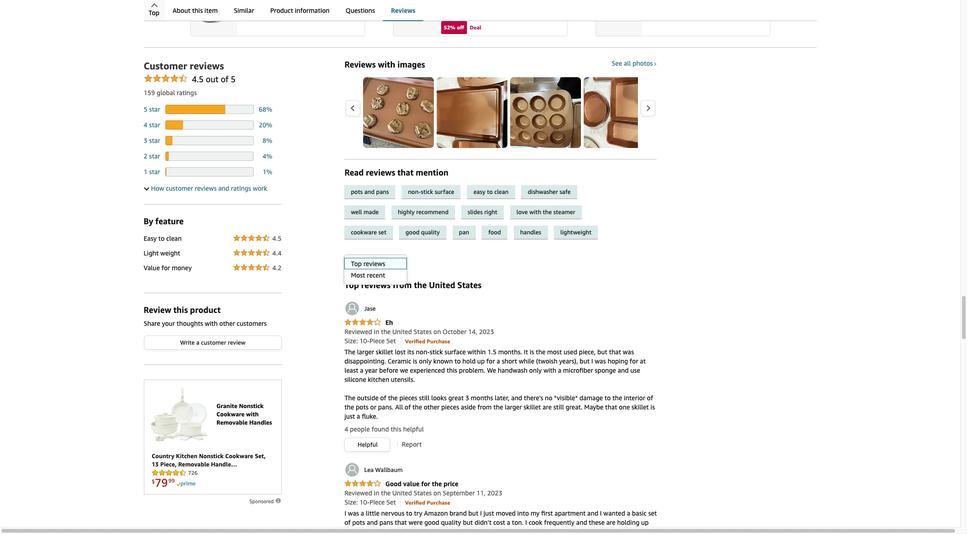 Task type: vqa. For each thing, say whether or not it's contained in the screenshot.
just inside The outside of the pieces still looks great 3 months later, and there's no *visible* damage to the interior of the pots or pans. All of the other pieces aside from the larger skillet are still great. Maybe that one skillet is just a fluke.
yes



Task type: describe. For each thing, give the bounding box(es) containing it.
pans.
[[378, 403, 394, 411]]

see all photos link
[[612, 59, 657, 67]]

cookware set link
[[345, 226, 399, 240]]

for right value
[[162, 264, 170, 272]]

5 star
[[144, 105, 160, 113]]

easy
[[474, 188, 485, 195]]

review this product share your thoughts with other customers
[[144, 305, 267, 327]]

0 vertical spatial 3
[[144, 137, 147, 144]]

cook
[[529, 518, 542, 526]]

all
[[395, 403, 403, 411]]

reviews for customer reviews
[[190, 60, 224, 72]]

2 . from the left
[[453, 9, 455, 19]]

thoughts
[[177, 320, 203, 327]]

1 vertical spatial | image
[[400, 499, 401, 506]]

with inside the larger skillet lost its non-stick surface within 1.5 months. it is the most used piece, but that was disappointing. ceramic is only known to hold up for a short while (twoish years), but i was hoping for at least a year before we experienced this problem. we handwash only with a microfiber sponge and use silicone kitchen utensils.
[[544, 366, 556, 374]]

0 vertical spatial states
[[457, 280, 481, 290]]

up inside i was a little nervous to try amazon brand but i just moved into my first apartment and i wanted a basic set of pots and pans that were good quality but didn't cost a ton. i cook frequently and these are holding up well so far. they're certainly not the best set of pots and pans, but they're good for the price point.
[[641, 518, 649, 526]]

size: 10-piece set for a
[[345, 498, 396, 506]]

i up didn't
[[480, 509, 482, 517]]

the up reviewed in the united states on september 11, 2023
[[432, 480, 442, 488]]

but right piece,
[[597, 348, 607, 356]]

larger inside the outside of the pieces still looks great 3 months later, and there's no *visible* damage to the interior of the pots or pans. all of the other pieces aside from the larger skillet are still great. maybe that one skillet is just a fluke.
[[505, 403, 522, 411]]

for up reviewed in the united states on september 11, 2023
[[421, 480, 430, 488]]

68%
[[259, 105, 272, 113]]

value for money
[[144, 264, 192, 272]]

reviews for read reviews that mention
[[366, 167, 395, 178]]

| image
[[400, 338, 401, 344]]

price inside i was a little nervous to try amazon brand but i just moved into my first apartment and i wanted a basic set of pots and pans that were good quality but didn't cost a ton. i cook frequently and these are holding up well so far. they're certainly not the best set of pots and pans, but they're good for the price point.
[[599, 528, 613, 534]]

10- for was
[[359, 498, 370, 506]]

verified for non-
[[405, 338, 425, 345]]

star for 4 star
[[149, 121, 160, 129]]

see
[[612, 59, 622, 67]]

year
[[365, 366, 378, 374]]

easy to clean
[[144, 235, 182, 242]]

0 horizontal spatial 5
[[144, 105, 147, 113]]

slides right link
[[461, 206, 510, 219]]

2 star link
[[144, 152, 160, 160]]

report
[[402, 440, 422, 448]]

images
[[397, 59, 425, 70]]

helpful
[[358, 441, 378, 448]]

set for little
[[386, 498, 396, 506]]

money
[[172, 264, 192, 272]]

the down good
[[381, 489, 391, 497]]

1 horizontal spatial pieces
[[441, 403, 459, 411]]

and inside the larger skillet lost its non-stick surface within 1.5 months. it is the most used piece, but that was disappointing. ceramic is only known to hold up for a short while (twoish years), but i was hoping for at least a year before we experienced this problem. we handwash only with a microfiber sponge and use silicone kitchen utensils.
[[618, 366, 629, 374]]

1 vertical spatial was
[[595, 357, 606, 365]]

a down years),
[[558, 366, 561, 374]]

well made link
[[345, 206, 392, 219]]

0 horizontal spatial pieces
[[399, 394, 417, 402]]

size: for the
[[345, 337, 358, 345]]

99 . 99 list:
[[444, 9, 477, 19]]

good quality link
[[399, 226, 453, 240]]

0 vertical spatial non-
[[408, 188, 421, 195]]

pots down read
[[351, 188, 363, 195]]

1 vertical spatial good
[[424, 518, 439, 526]]

a left ton.
[[507, 518, 510, 526]]

a right write
[[196, 339, 199, 346]]

used
[[564, 348, 577, 356]]

the for the larger skillet lost its non-stick surface within 1.5 months. it is the most used piece, but that was disappointing. ceramic is only known to hold up for a short while (twoish years), but i was hoping for at least a year before we experienced this problem. we handwash only with a microfiber sponge and use silicone kitchen utensils.
[[345, 348, 355, 356]]

list box containing top reviews
[[344, 258, 407, 281]]

best
[[451, 528, 463, 534]]

*visible*
[[554, 394, 578, 402]]

maybe
[[584, 403, 604, 411]]

the left steamer
[[543, 208, 552, 216]]

the right not
[[439, 528, 449, 534]]

use
[[630, 366, 640, 374]]

a left little
[[361, 509, 364, 517]]

easy to clean
[[474, 188, 509, 195]]

didn't
[[475, 518, 492, 526]]

found
[[372, 425, 389, 433]]

states for october
[[414, 328, 432, 335]]

0 vertical spatial surface
[[435, 188, 454, 195]]

for inside i was a little nervous to try amazon brand but i just moved into my first apartment and i wanted a basic set of pots and pans that were good quality but didn't cost a ton. i cook frequently and these are holding up well so far. they're certainly not the best set of pots and pans, but they're good for the price point.
[[577, 528, 586, 534]]

piece for skillet
[[370, 337, 385, 345]]

to inside the outside of the pieces still looks great 3 months later, and there's no *visible* damage to the interior of the pots or pans. all of the other pieces aside from the larger skillet are still great. maybe that one skillet is just a fluke.
[[605, 394, 611, 402]]

4%
[[263, 152, 272, 160]]

0 vertical spatial well
[[351, 208, 362, 216]]

customer
[[144, 60, 187, 72]]

to inside i was a little nervous to try amazon brand but i just moved into my first apartment and i wanted a basic set of pots and pans that were good quality but didn't cost a ton. i cook frequently and these are holding up well so far. they're certainly not the best set of pots and pans, but they're good for the price point.
[[406, 509, 412, 517]]

the inside the larger skillet lost its non-stick surface within 1.5 months. it is the most used piece, but that was disappointing. ceramic is only known to hold up for a short while (twoish years), but i was hoping for at least a year before we experienced this problem. we handwash only with a microfiber sponge and use silicone kitchen utensils.
[[536, 348, 546, 356]]

verified for to
[[405, 499, 425, 506]]

0 vertical spatial still
[[419, 394, 430, 402]]

that inside i was a little nervous to try amazon brand but i just moved into my first apartment and i wanted a basic set of pots and pans that were good quality but didn't cost a ton. i cook frequently and these are holding up well so far. they're certainly not the best set of pots and pans, but they're good for the price point.
[[395, 518, 407, 526]]

are inside i was a little nervous to try amazon brand but i just moved into my first apartment and i wanted a basic set of pots and pans that were good quality but didn't cost a ton. i cook frequently and these are holding up well so far. they're certainly not the best set of pots and pans, but they're good for the price point.
[[606, 518, 616, 526]]

just inside the outside of the pieces still looks great 3 months later, and there's no *visible* damage to the interior of the pots or pans. all of the other pieces aside from the larger skillet are still great. maybe that one skillet is just a fluke.
[[345, 412, 355, 420]]

top reviews link
[[345, 258, 407, 269]]

pots up so
[[352, 518, 365, 526]]

love with the steamer
[[517, 208, 575, 216]]

share
[[144, 320, 160, 327]]

this left 'item'
[[192, 6, 203, 14]]

1 . from the left
[[255, 9, 257, 19]]

from inside the outside of the pieces still looks great 3 months later, and there's no *visible* damage to the interior of the pots or pans. all of the other pieces aside from the larger skillet are still great. maybe that one skillet is just a fluke.
[[478, 403, 492, 411]]

and up 'these'
[[587, 509, 598, 517]]

4 for 4 people found this helpful
[[345, 425, 348, 433]]

read reviews that mention
[[345, 167, 449, 178]]

point.
[[615, 528, 632, 534]]

progress bar for 2 star
[[165, 152, 254, 161]]

the down 'these'
[[588, 528, 597, 534]]

0 horizontal spatial from
[[393, 280, 412, 290]]

set for lost
[[386, 337, 396, 345]]

with inside review this product share your thoughts with other customers
[[205, 320, 218, 327]]

lightweight link
[[554, 226, 603, 240]]

0 horizontal spatial | image
[[397, 441, 398, 448]]

2
[[144, 152, 147, 160]]

clean for easy to clean
[[166, 235, 182, 242]]

a left the year
[[360, 366, 363, 374]]

good value for the price
[[385, 480, 459, 488]]

4.2
[[272, 264, 282, 272]]

1 horizontal spatial only
[[529, 366, 542, 374]]

star for 2 star
[[149, 152, 160, 160]]

and up made
[[364, 188, 375, 195]]

highly recommend
[[398, 208, 449, 216]]

outside
[[357, 394, 379, 402]]

sponsored
[[249, 498, 275, 504]]

verified purchase for stick
[[405, 338, 450, 345]]

holding
[[617, 518, 640, 526]]

the up all
[[388, 394, 398, 402]]

problem.
[[459, 366, 485, 374]]

see all photos
[[612, 59, 653, 67]]

this right found
[[391, 425, 401, 433]]

write
[[180, 339, 195, 346]]

i up 'these'
[[600, 509, 602, 517]]

its
[[407, 348, 414, 356]]

purchase for september
[[427, 499, 450, 506]]

eh link
[[345, 318, 393, 327]]

pan link
[[453, 226, 482, 240]]

value
[[403, 480, 420, 488]]

pans inside i was a little nervous to try amazon brand but i just moved into my first apartment and i wanted a basic set of pots and pans that were good quality but didn't cost a ton. i cook frequently and these are holding up well so far. they're certainly not the best set of pots and pans, but they're good for the price point.
[[379, 518, 393, 526]]

they're
[[377, 528, 399, 534]]

and down apartment
[[576, 518, 587, 526]]

the for the outside of the pieces still looks great 3 months later, and there's no *visible* damage to the interior of the pots or pans. all of the other pieces aside from the larger skillet are still great. maybe that one skillet is just a fluke.
[[345, 394, 355, 402]]

light
[[144, 249, 159, 257]]

but down piece,
[[580, 357, 590, 365]]

pots down didn't
[[483, 528, 496, 534]]

size: for i
[[345, 498, 358, 506]]

1 99 from the left
[[444, 9, 453, 19]]

i left little
[[345, 509, 346, 517]]

report link
[[402, 440, 422, 448]]

about this item
[[173, 6, 218, 14]]

apartment
[[555, 509, 586, 517]]

with left the images
[[378, 59, 395, 70]]

4.5 out of 5
[[192, 74, 236, 84]]

eh
[[385, 318, 393, 326]]

for left at on the bottom of the page
[[630, 357, 638, 365]]

recommend
[[416, 208, 449, 216]]

non- inside the larger skillet lost its non-stick surface within 1.5 months. it is the most used piece, but that was disappointing. ceramic is only known to hold up for a short while (twoish years), but i was hoping for at least a year before we experienced this problem. we handwash only with a microfiber sponge and use silicone kitchen utensils.
[[416, 348, 430, 356]]

skillet inside the larger skillet lost its non-stick surface within 1.5 months. it is the most used piece, but that was disappointing. ceramic is only known to hold up for a short while (twoish years), but i was hoping for at least a year before we experienced this problem. we handwash only with a microfiber sponge and use silicone kitchen utensils.
[[376, 348, 393, 356]]

feature
[[155, 216, 184, 226]]

4.5 for 4.5
[[272, 235, 282, 242]]

they're
[[539, 528, 559, 534]]

0 vertical spatial united
[[429, 280, 455, 290]]

in for eh
[[374, 328, 379, 335]]

reviews for reviews with images
[[345, 59, 376, 70]]

larger inside the larger skillet lost its non-stick surface within 1.5 months. it is the most used piece, but that was disappointing. ceramic is only known to hold up for a short while (twoish years), but i was hoping for at least a year before we experienced this problem. we handwash only with a microfiber sponge and use silicone kitchen utensils.
[[357, 348, 374, 356]]

top reviews element
[[144, 47, 967, 534]]

0 vertical spatial quality
[[421, 229, 440, 236]]

great
[[448, 394, 464, 402]]

the right all
[[412, 403, 422, 411]]

the left or
[[345, 403, 354, 411]]

information
[[295, 6, 330, 14]]

these
[[589, 518, 605, 526]]

interior
[[624, 394, 645, 402]]

global
[[157, 89, 175, 97]]

questions
[[346, 6, 375, 14]]

the larger skillet lost its non-stick surface within 1.5 months. it is the most used piece, but that was disappointing. ceramic is only known to hold up for a short while (twoish years), but i was hoping for at least a year before we experienced this problem. we handwash only with a microfiber sponge and use silicone kitchen utensils.
[[345, 348, 646, 383]]

2 horizontal spatial set
[[648, 509, 657, 517]]

pots and pans link
[[345, 185, 402, 199]]

4% link
[[263, 152, 272, 160]]

into
[[517, 509, 529, 517]]

lightweight
[[561, 229, 592, 236]]

by feature
[[144, 216, 184, 226]]

stick inside the larger skillet lost its non-stick surface within 1.5 months. it is the most used piece, but that was disappointing. ceramic is only known to hold up for a short while (twoish years), but i was hoping for at least a year before we experienced this problem. we handwash only with a microfiber sponge and use silicone kitchen utensils.
[[430, 348, 443, 356]]

within
[[468, 348, 486, 356]]

0 vertical spatial good
[[406, 229, 420, 236]]

a up holding
[[627, 509, 630, 517]]

4 for 4 star
[[144, 121, 147, 129]]

while
[[519, 357, 534, 365]]

the up the one
[[613, 394, 622, 402]]

right
[[484, 208, 497, 216]]

on for september
[[434, 489, 441, 497]]

handles
[[520, 229, 541, 236]]

i right ton.
[[525, 518, 527, 526]]

2023 for reviewed in the united states on september 11, 2023
[[487, 489, 502, 497]]

that left 'mention'
[[398, 167, 414, 178]]

0 vertical spatial set
[[378, 229, 386, 236]]

just inside i was a little nervous to try amazon brand but i just moved into my first apartment and i wanted a basic set of pots and pans that were good quality but didn't cost a ton. i cook frequently and these are holding up well so far. they're certainly not the best set of pots and pans, but they're good for the price point.
[[484, 509, 494, 517]]

is inside the outside of the pieces still looks great 3 months later, and there's no *visible* damage to the interior of the pots or pans. all of the other pieces aside from the larger skillet are still great. maybe that one skillet is just a fluke.
[[651, 403, 655, 411]]

united for good value for the price
[[392, 489, 412, 497]]

a left short at right bottom
[[497, 357, 500, 365]]

steamer
[[553, 208, 575, 216]]

1 horizontal spatial set
[[465, 528, 473, 534]]

piece for a
[[370, 498, 385, 506]]

years),
[[559, 357, 578, 365]]

(twoish
[[536, 357, 558, 365]]

most
[[547, 348, 562, 356]]

mention
[[416, 167, 449, 178]]

top for top reviews
[[348, 256, 357, 262]]

helpful link
[[345, 438, 390, 451]]

dropdown image
[[399, 258, 404, 261]]

frequently
[[544, 518, 575, 526]]

progress bar for 4 star
[[165, 121, 254, 130]]

the right most recent link
[[414, 280, 427, 290]]



Task type: locate. For each thing, give the bounding box(es) containing it.
from down dropdown image
[[393, 280, 412, 290]]

0 vertical spatial pans
[[376, 188, 389, 195]]

2 vertical spatial is
[[651, 403, 655, 411]]

0 vertical spatial stick
[[421, 188, 433, 195]]

0 horizontal spatial good
[[406, 229, 420, 236]]

how customer reviews and ratings work button
[[144, 184, 267, 193]]

is down 'its'
[[413, 357, 417, 365]]

reviews
[[190, 60, 224, 72], [366, 167, 395, 178], [195, 184, 217, 192], [358, 256, 375, 262], [364, 260, 385, 267], [361, 280, 391, 290]]

1 horizontal spatial .
[[453, 9, 455, 19]]

reviews inside 'dropdown button'
[[195, 184, 217, 192]]

1 vertical spatial quality
[[441, 518, 461, 526]]

moved
[[496, 509, 516, 517]]

1 vertical spatial 2023
[[487, 489, 502, 497]]

dishwasher safe link
[[521, 185, 582, 199]]

0 vertical spatial reviews
[[391, 6, 415, 14]]

3 star
[[144, 137, 160, 144]]

4.5 for 4.5 out of 5
[[192, 74, 204, 84]]

customers
[[237, 320, 267, 327]]

4 star from the top
[[149, 152, 160, 160]]

great.
[[566, 403, 583, 411]]

1 vertical spatial customer
[[201, 339, 226, 346]]

10-
[[359, 337, 370, 345], [359, 498, 370, 506]]

verified down reviewed in the united states on october 14, 2023 in the bottom of the page
[[405, 338, 425, 345]]

but down cook
[[527, 528, 537, 534]]

0 vertical spatial was
[[623, 348, 634, 356]]

lea wallbaum
[[364, 466, 403, 473]]

hold
[[463, 357, 476, 365]]

quality
[[421, 229, 440, 236], [441, 518, 461, 526]]

expand image
[[144, 186, 149, 191]]

that left the one
[[605, 403, 617, 411]]

reviews up the previous image
[[345, 59, 376, 70]]

surface inside the larger skillet lost its non-stick surface within 1.5 months. it is the most used piece, but that was disappointing. ceramic is only known to hold up for a short while (twoish years), but i was hoping for at least a year before we experienced this problem. we handwash only with a microfiber sponge and use silicone kitchen utensils.
[[445, 348, 466, 356]]

2 on from the top
[[434, 489, 441, 497]]

quality inside i was a little nervous to try amazon brand but i just moved into my first apartment and i wanted a basic set of pots and pans that were good quality but didn't cost a ton. i cook frequently and these are holding up well so far. they're certainly not the best set of pots and pans, but they're good for the price point.
[[441, 518, 461, 526]]

1,708 link
[[238, 1, 294, 9]]

1 horizontal spatial 99
[[455, 9, 464, 19]]

set up the nervous
[[386, 498, 396, 506]]

that inside the larger skillet lost its non-stick surface within 1.5 months. it is the most used piece, but that was disappointing. ceramic is only known to hold up for a short while (twoish years), but i was hoping for at least a year before we experienced this problem. we handwash only with a microfiber sponge and use silicone kitchen utensils.
[[609, 348, 621, 356]]

cookware
[[351, 229, 377, 236]]

2 verified purchase link from the top
[[405, 498, 450, 506]]

on for october
[[434, 328, 441, 335]]

list: up deal
[[467, 12, 477, 19]]

the up (twoish
[[536, 348, 546, 356]]

stick down 'mention'
[[421, 188, 433, 195]]

skillet
[[376, 348, 393, 356], [524, 403, 541, 411], [632, 403, 649, 411]]

write a customer review link
[[144, 336, 281, 349]]

1 size: 10-piece set from the top
[[345, 337, 396, 345]]

0 vertical spatial customer
[[166, 184, 193, 192]]

1 piece from the top
[[370, 337, 385, 345]]

larger
[[357, 348, 374, 356], [505, 403, 522, 411]]

0 vertical spatial verified purchase link
[[405, 337, 450, 345]]

list box
[[344, 258, 407, 281]]

up down 'within'
[[477, 357, 485, 365]]

1 horizontal spatial up
[[641, 518, 649, 526]]

pieces up all
[[399, 394, 417, 402]]

the down eh
[[381, 328, 391, 335]]

price down 'these'
[[599, 528, 613, 534]]

1 purchase from the top
[[427, 338, 450, 345]]

2 size: from the top
[[345, 498, 358, 506]]

reviews for top reviews from the united states
[[361, 280, 391, 290]]

skillet left lost at left
[[376, 348, 393, 356]]

0 horizontal spatial 4
[[144, 121, 147, 129]]

aside
[[461, 403, 476, 411]]

0 horizontal spatial is
[[413, 357, 417, 365]]

top
[[149, 9, 159, 17], [348, 256, 357, 262], [351, 260, 362, 267], [345, 280, 359, 290]]

1 reviewed from the top
[[345, 328, 372, 335]]

reviews for top reviews most recent
[[364, 260, 385, 267]]

0 vertical spatial in
[[374, 328, 379, 335]]

just
[[345, 412, 355, 420], [484, 509, 494, 517]]

1 vertical spatial 3
[[465, 394, 469, 402]]

ratings right global
[[177, 89, 197, 97]]

with inside love with the steamer link
[[529, 208, 541, 216]]

0 vertical spatial 5
[[231, 74, 236, 84]]

1 verified purchase link from the top
[[405, 337, 450, 345]]

2 size: 10-piece set from the top
[[345, 498, 396, 506]]

1 horizontal spatial 4.5
[[272, 235, 282, 242]]

4 star link
[[144, 121, 160, 129]]

0 vertical spatial other
[[219, 320, 235, 327]]

1 horizontal spatial price
[[599, 528, 613, 534]]

list: inside 99 . 99 list:
[[467, 12, 477, 19]]

united for eh
[[392, 328, 412, 335]]

1 vertical spatial 4.5
[[272, 235, 282, 242]]

5 right out
[[231, 74, 236, 84]]

14,
[[468, 328, 477, 335]]

0 horizontal spatial quality
[[421, 229, 440, 236]]

1 horizontal spatial good
[[424, 518, 439, 526]]

with down product
[[205, 320, 218, 327]]

pots down outside
[[356, 403, 369, 411]]

states
[[457, 280, 481, 290], [414, 328, 432, 335], [414, 489, 432, 497]]

i inside the larger skillet lost its non-stick surface within 1.5 months. it is the most used piece, but that was disappointing. ceramic is only known to hold up for a short while (twoish years), but i was hoping for at least a year before we experienced this problem. we handwash only with a microfiber sponge and use silicone kitchen utensils.
[[591, 357, 593, 365]]

size:
[[345, 337, 358, 345], [345, 498, 358, 506]]

and inside 'dropdown button'
[[218, 184, 229, 192]]

states for september
[[414, 489, 432, 497]]

light weight
[[144, 249, 180, 257]]

reviewed down eh link on the bottom of page
[[345, 328, 372, 335]]

1 vertical spatial size:
[[345, 498, 358, 506]]

ratings inside 'dropdown button'
[[231, 184, 251, 192]]

clean for easy to clean
[[494, 188, 509, 195]]

star right 1
[[149, 168, 160, 176]]

and down hoping
[[618, 366, 629, 374]]

other
[[219, 320, 235, 327], [424, 403, 440, 411]]

5
[[231, 74, 236, 84], [144, 105, 147, 113]]

1 star
[[144, 168, 160, 176]]

there's
[[524, 394, 543, 402]]

and left work
[[218, 184, 229, 192]]

in down eh link on the bottom of page
[[374, 328, 379, 335]]

2023 for reviewed in the united states on october 14, 2023
[[479, 328, 494, 335]]

1 verified purchase from the top
[[405, 338, 450, 345]]

purchase for october
[[427, 338, 450, 345]]

1 the from the top
[[345, 348, 355, 356]]

1 vertical spatial pans
[[379, 518, 393, 526]]

0 vertical spatial ratings
[[177, 89, 197, 97]]

top for top
[[149, 9, 159, 17]]

1 vertical spatial only
[[529, 366, 542, 374]]

previous image
[[350, 105, 356, 112]]

good value for the price link
[[345, 480, 459, 488]]

just up people
[[345, 412, 355, 420]]

0 vertical spatial piece
[[370, 337, 385, 345]]

list
[[162, 0, 967, 36], [363, 77, 967, 148]]

food
[[488, 229, 501, 236]]

68% link
[[259, 105, 272, 113]]

1 verified from the top
[[405, 338, 425, 345]]

other inside review this product share your thoughts with other customers
[[219, 320, 235, 327]]

dishwasher safe
[[528, 188, 571, 195]]

similar
[[234, 6, 254, 14]]

0 vertical spatial larger
[[357, 348, 374, 356]]

1 in from the top
[[374, 328, 379, 335]]

only up experienced
[[419, 357, 432, 365]]

2 horizontal spatial is
[[651, 403, 655, 411]]

2 10- from the top
[[359, 498, 370, 506]]

1 horizontal spatial customer
[[201, 339, 226, 346]]

0 horizontal spatial price
[[444, 480, 459, 488]]

1 vertical spatial up
[[641, 518, 649, 526]]

with down (twoish
[[544, 366, 556, 374]]

non- up highly
[[408, 188, 421, 195]]

verified up try
[[405, 499, 425, 506]]

star for 1 star
[[149, 168, 160, 176]]

159
[[144, 89, 155, 97]]

1 vertical spatial surface
[[445, 348, 466, 356]]

your
[[162, 320, 175, 327]]

customer
[[166, 184, 193, 192], [201, 339, 226, 346]]

$395.00
[[281, 12, 302, 19]]

159 global ratings
[[144, 89, 197, 97]]

2 star from the top
[[149, 121, 160, 129]]

1 horizontal spatial is
[[530, 348, 534, 356]]

99 up off
[[455, 9, 464, 19]]

list inside top reviews element
[[363, 77, 967, 148]]

and up far.
[[367, 518, 378, 526]]

reviewed for reviewed in the united states on september 11, 2023
[[345, 489, 372, 497]]

united
[[429, 280, 455, 290], [392, 328, 412, 335], [392, 489, 412, 497]]

2 progress bar from the top
[[165, 121, 254, 130]]

next image
[[646, 105, 651, 112]]

5 progress bar from the top
[[165, 167, 254, 177]]

1 horizontal spatial are
[[606, 518, 616, 526]]

customer inside write a customer review link
[[201, 339, 226, 346]]

1 vertical spatial ratings
[[231, 184, 251, 192]]

1 vertical spatial 10-
[[359, 498, 370, 506]]

1 horizontal spatial just
[[484, 509, 494, 517]]

was inside i was a little nervous to try amazon brand but i just moved into my first apartment and i wanted a basic set of pots and pans that were good quality but didn't cost a ton. i cook frequently and these are holding up well so far. they're certainly not the best set of pots and pans, but they're good for the price point.
[[348, 509, 359, 517]]

1 list: from the left
[[269, 12, 279, 19]]

the down later,
[[494, 403, 503, 411]]

0 horizontal spatial 4.5
[[192, 74, 204, 84]]

0 vertical spatial 2023
[[479, 328, 494, 335]]

1 vertical spatial size: 10-piece set
[[345, 498, 396, 506]]

made
[[364, 208, 379, 216]]

0 horizontal spatial only
[[419, 357, 432, 365]]

4 progress bar from the top
[[165, 152, 254, 161]]

known
[[433, 357, 453, 365]]

size: 10-piece set up little
[[345, 498, 396, 506]]

1 horizontal spatial skillet
[[524, 403, 541, 411]]

star right 2
[[149, 152, 160, 160]]

1 vertical spatial on
[[434, 489, 441, 497]]

reviews for top reviews
[[358, 256, 375, 262]]

and inside the outside of the pieces still looks great 3 months later, and there's no *visible* damage to the interior of the pots or pans. all of the other pieces aside from the larger skillet are still great. maybe that one skillet is just a fluke.
[[511, 394, 522, 402]]

1 vertical spatial from
[[478, 403, 492, 411]]

was up sponge at the right bottom
[[595, 357, 606, 365]]

1 vertical spatial reviews
[[345, 59, 376, 70]]

are down wanted on the right of page
[[606, 518, 616, 526]]

0 horizontal spatial up
[[477, 357, 485, 365]]

just up didn't
[[484, 509, 494, 517]]

10- for larger
[[359, 337, 370, 345]]

verified purchase down reviewed in the united states on september 11, 2023
[[405, 499, 450, 506]]

2 list: from the left
[[467, 12, 477, 19]]

2 horizontal spatial was
[[623, 348, 634, 356]]

1 set from the top
[[386, 337, 396, 345]]

other inside the outside of the pieces still looks great 3 months later, and there's no *visible* damage to the interior of the pots or pans. all of the other pieces aside from the larger skillet are still great. maybe that one skillet is just a fluke.
[[424, 403, 440, 411]]

1 vertical spatial other
[[424, 403, 440, 411]]

leave feedback on sponsored ad element
[[249, 498, 282, 504]]

0 vertical spatial only
[[419, 357, 432, 365]]

with
[[378, 59, 395, 70], [529, 208, 541, 216], [205, 320, 218, 327], [544, 366, 556, 374]]

was up hoping
[[623, 348, 634, 356]]

surface up known
[[445, 348, 466, 356]]

1 vertical spatial is
[[413, 357, 417, 365]]

1 star from the top
[[149, 105, 160, 113]]

verified
[[405, 338, 425, 345], [405, 499, 425, 506]]

1 progress bar from the top
[[165, 105, 254, 114]]

in up little
[[374, 489, 379, 497]]

verified purchase for try
[[405, 499, 450, 506]]

2 verified purchase from the top
[[405, 499, 450, 506]]

0 horizontal spatial still
[[419, 394, 430, 402]]

to inside the larger skillet lost its non-stick surface within 1.5 months. it is the most used piece, but that was disappointing. ceramic is only known to hold up for a short while (twoish years), but i was hoping for at least a year before we experienced this problem. we handwash only with a microfiber sponge and use silicone kitchen utensils.
[[455, 357, 461, 365]]

well inside i was a little nervous to try amazon brand but i just moved into my first apartment and i wanted a basic set of pots and pans that were good quality but didn't cost a ton. i cook frequently and these are holding up well so far. they're certainly not the best set of pots and pans, but they're good for the price point.
[[345, 528, 356, 534]]

0 horizontal spatial larger
[[357, 348, 374, 356]]

pans up made
[[376, 188, 389, 195]]

2 99 from the left
[[455, 9, 464, 19]]

photos
[[633, 59, 653, 67]]

2 in from the top
[[374, 489, 379, 497]]

reviews for reviews
[[391, 6, 415, 14]]

this inside review this product share your thoughts with other customers
[[173, 305, 188, 315]]

the up disappointing.
[[345, 348, 355, 356]]

1 vertical spatial 5
[[144, 105, 147, 113]]

read
[[345, 167, 364, 178]]

size: 10-piece set down eh link on the bottom of page
[[345, 337, 396, 345]]

surface down 'mention'
[[435, 188, 454, 195]]

2023 right 14,
[[479, 328, 494, 335]]

up down basic
[[641, 518, 649, 526]]

set right basic
[[648, 509, 657, 517]]

top for top reviews most recent
[[351, 260, 362, 267]]

pan
[[459, 229, 469, 236]]

progress bar for 1 star
[[165, 167, 254, 177]]

list: inside $ 355 . 50 list: $395.00
[[269, 12, 279, 19]]

2 the from the top
[[345, 394, 355, 402]]

list containing 355
[[162, 0, 967, 36]]

size: up disappointing.
[[345, 337, 358, 345]]

but down brand
[[463, 518, 473, 526]]

top reviews option
[[344, 258, 407, 269]]

progress bar for 3 star
[[165, 136, 254, 145]]

progress bar for 5 star
[[165, 105, 254, 114]]

a
[[196, 339, 199, 346], [497, 357, 500, 365], [360, 366, 363, 374], [558, 366, 561, 374], [357, 412, 360, 420], [361, 509, 364, 517], [627, 509, 630, 517], [507, 518, 510, 526]]

reviews inside top reviews most recent
[[364, 260, 385, 267]]

1 vertical spatial non-
[[416, 348, 430, 356]]

1 vertical spatial united
[[392, 328, 412, 335]]

pans,
[[510, 528, 525, 534]]

2 verified from the top
[[405, 499, 425, 506]]

2 reviewed from the top
[[345, 489, 372, 497]]

a inside the outside of the pieces still looks great 3 months later, and there's no *visible* damage to the interior of the pots or pans. all of the other pieces aside from the larger skillet are still great. maybe that one skillet is just a fluke.
[[357, 412, 360, 420]]

list: right 50
[[269, 12, 279, 19]]

pans
[[376, 188, 389, 195], [379, 518, 393, 526]]

clean right easy
[[494, 188, 509, 195]]

top inside top reviews most recent
[[351, 260, 362, 267]]

| image left report link
[[397, 441, 398, 448]]

that inside the outside of the pieces still looks great 3 months later, and there's no *visible* damage to the interior of the pots or pans. all of the other pieces aside from the larger skillet are still great. maybe that one skillet is just a fluke.
[[605, 403, 617, 411]]

larger up disappointing.
[[357, 348, 374, 356]]

good down highly
[[406, 229, 420, 236]]

0 horizontal spatial list:
[[269, 12, 279, 19]]

1 vertical spatial reviewed
[[345, 489, 372, 497]]

non-stick surface
[[408, 188, 454, 195]]

2 vertical spatial united
[[392, 489, 412, 497]]

reviews with images
[[345, 59, 425, 70]]

most recent link
[[345, 269, 407, 281]]

but
[[597, 348, 607, 356], [580, 357, 590, 365], [468, 509, 478, 517], [463, 518, 473, 526], [527, 528, 537, 534]]

it
[[524, 348, 528, 356]]

2023
[[479, 328, 494, 335], [487, 489, 502, 497]]

pots inside the outside of the pieces still looks great 3 months later, and there's no *visible* damage to the interior of the pots or pans. all of the other pieces aside from the larger skillet are still great. maybe that one skillet is just a fluke.
[[356, 403, 369, 411]]

| image
[[397, 441, 398, 448], [400, 499, 401, 506]]

5 star from the top
[[149, 168, 160, 176]]

that
[[398, 167, 414, 178], [609, 348, 621, 356], [605, 403, 617, 411], [395, 518, 407, 526]]

1 horizontal spatial still
[[553, 403, 564, 411]]

1 horizontal spatial other
[[424, 403, 440, 411]]

for up we
[[487, 357, 495, 365]]

0 horizontal spatial .
[[255, 9, 257, 19]]

how customer reviews and ratings work
[[151, 184, 267, 192]]

wallbaum
[[375, 466, 403, 473]]

1 vertical spatial list
[[363, 77, 967, 148]]

star for 5 star
[[149, 105, 160, 113]]

still down *visible*
[[553, 403, 564, 411]]

2 purchase from the top
[[427, 499, 450, 506]]

this inside the larger skillet lost its non-stick surface within 1.5 months. it is the most used piece, but that was disappointing. ceramic is only known to hold up for a short while (twoish years), but i was hoping for at least a year before we experienced this problem. we handwash only with a microfiber sponge and use silicone kitchen utensils.
[[447, 366, 457, 374]]

1 vertical spatial are
[[606, 518, 616, 526]]

good up not
[[424, 518, 439, 526]]

in for good value for the price
[[374, 489, 379, 497]]

reviews right 'questions'
[[391, 6, 415, 14]]

well left made
[[351, 208, 362, 216]]

deal
[[470, 24, 481, 31]]

1 horizontal spatial 4
[[345, 425, 348, 433]]

verified purchase link for try
[[405, 498, 450, 506]]

4.5 left out
[[192, 74, 204, 84]]

4 star
[[144, 121, 160, 129]]

0 vertical spatial verified purchase
[[405, 338, 450, 345]]

| image up the nervous
[[400, 499, 401, 506]]

food link
[[482, 226, 514, 240]]

.
[[255, 9, 257, 19], [453, 9, 455, 19]]

2 horizontal spatial skillet
[[632, 403, 649, 411]]

0 vertical spatial reviewed
[[345, 328, 372, 335]]

and down cost
[[497, 528, 508, 534]]

is right the one
[[651, 403, 655, 411]]

3 up 2
[[144, 137, 147, 144]]

set
[[386, 337, 396, 345], [386, 498, 396, 506]]

handles link
[[514, 226, 554, 240]]

2 set from the top
[[386, 498, 396, 506]]

not
[[428, 528, 438, 534]]

pieces
[[399, 394, 417, 402], [441, 403, 459, 411]]

piece down eh link on the bottom of page
[[370, 337, 385, 345]]

but up didn't
[[468, 509, 478, 517]]

the outside of the pieces still looks great 3 months later, and there's no *visible* damage to the interior of the pots or pans. all of the other pieces aside from the larger skillet are still great. maybe that one skillet is just a fluke.
[[345, 394, 655, 420]]

product
[[190, 305, 221, 315]]

verified purchase down reviewed in the united states on october 14, 2023 in the bottom of the page
[[405, 338, 450, 345]]

set left | image
[[386, 337, 396, 345]]

the inside the larger skillet lost its non-stick surface within 1.5 months. it is the most used piece, but that was disappointing. ceramic is only known to hold up for a short while (twoish years), but i was hoping for at least a year before we experienced this problem. we handwash only with a microfiber sponge and use silicone kitchen utensils.
[[345, 348, 355, 356]]

on down the 'good value for the price'
[[434, 489, 441, 497]]

reviewed for reviewed in the united states on october 14, 2023
[[345, 328, 372, 335]]

least
[[345, 366, 358, 374]]

silicone
[[345, 375, 366, 383]]

no
[[545, 394, 552, 402]]

verified purchase link for stick
[[405, 337, 450, 345]]

1 vertical spatial stick
[[430, 348, 443, 356]]

pieces down great
[[441, 403, 459, 411]]

we
[[400, 366, 408, 374]]

customer right how
[[166, 184, 193, 192]]

1 10- from the top
[[359, 337, 370, 345]]

cookware set
[[351, 229, 386, 236]]

0 horizontal spatial 3
[[144, 137, 147, 144]]

4 down 5 star
[[144, 121, 147, 129]]

4
[[144, 121, 147, 129], [345, 425, 348, 433]]

up inside the larger skillet lost its non-stick surface within 1.5 months. it is the most used piece, but that was disappointing. ceramic is only known to hold up for a short while (twoish years), but i was hoping for at least a year before we experienced this problem. we handwash only with a microfiber sponge and use silicone kitchen utensils.
[[477, 357, 485, 365]]

1 vertical spatial larger
[[505, 403, 522, 411]]

1 horizontal spatial reviews
[[391, 6, 415, 14]]

1 vertical spatial just
[[484, 509, 494, 517]]

on left october
[[434, 328, 441, 335]]

1 vertical spatial verified purchase link
[[405, 498, 450, 506]]

2 piece from the top
[[370, 498, 385, 506]]

or
[[370, 403, 376, 411]]

clean up weight
[[166, 235, 182, 242]]

1 vertical spatial in
[[374, 489, 379, 497]]

purchase up the amazon
[[427, 499, 450, 506]]

are inside the outside of the pieces still looks great 3 months later, and there's no *visible* damage to the interior of the pots or pans. all of the other pieces aside from the larger skillet are still great. maybe that one skillet is just a fluke.
[[543, 403, 552, 411]]

star for 3 star
[[149, 137, 160, 144]]

1 vertical spatial pieces
[[441, 403, 459, 411]]

that down the nervous
[[395, 518, 407, 526]]

1 on from the top
[[434, 328, 441, 335]]

top for top reviews from the united states
[[345, 280, 359, 290]]

still left looks
[[419, 394, 430, 402]]

top reviews from the united states
[[345, 280, 481, 290]]

little
[[366, 509, 380, 517]]

0 vertical spatial clean
[[494, 188, 509, 195]]

the inside the outside of the pieces still looks great 3 months later, and there's no *visible* damage to the interior of the pots or pans. all of the other pieces aside from the larger skillet are still great. maybe that one skillet is just a fluke.
[[345, 394, 355, 402]]

and right later,
[[511, 394, 522, 402]]

are down no
[[543, 403, 552, 411]]

is
[[530, 348, 534, 356], [413, 357, 417, 365], [651, 403, 655, 411]]

1 horizontal spatial clean
[[494, 188, 509, 195]]

1 size: from the top
[[345, 337, 358, 345]]

1 vertical spatial set
[[386, 498, 396, 506]]

were
[[409, 518, 423, 526]]

3 inside the outside of the pieces still looks great 3 months later, and there's no *visible* damage to the interior of the pots or pans. all of the other pieces aside from the larger skillet are still great. maybe that one skillet is just a fluke.
[[465, 394, 469, 402]]

4.5 up 4.4
[[272, 235, 282, 242]]

verified purchase link down reviewed in the united states on october 14, 2023 in the bottom of the page
[[405, 337, 450, 345]]

1 vertical spatial 4
[[345, 425, 348, 433]]

pans inside pots and pans link
[[376, 188, 389, 195]]

0 vertical spatial is
[[530, 348, 534, 356]]

customer inside how customer reviews and ratings work 'dropdown button'
[[166, 184, 193, 192]]

1 vertical spatial price
[[599, 528, 613, 534]]

0 vertical spatial are
[[543, 403, 552, 411]]

progress bar
[[165, 105, 254, 114], [165, 121, 254, 130], [165, 136, 254, 145], [165, 152, 254, 161], [165, 167, 254, 177]]

3 star from the top
[[149, 137, 160, 144]]

3 progress bar from the top
[[165, 136, 254, 145]]

size: 10-piece set for skillet
[[345, 337, 396, 345]]

top reviews
[[348, 256, 375, 262]]

good down frequently
[[561, 528, 576, 534]]

99 up 52% on the left top of page
[[444, 9, 453, 19]]

0 vertical spatial | image
[[397, 441, 398, 448]]

2 horizontal spatial good
[[561, 528, 576, 534]]

0 vertical spatial verified
[[405, 338, 425, 345]]

from down the months
[[478, 403, 492, 411]]

11,
[[477, 489, 486, 497]]



